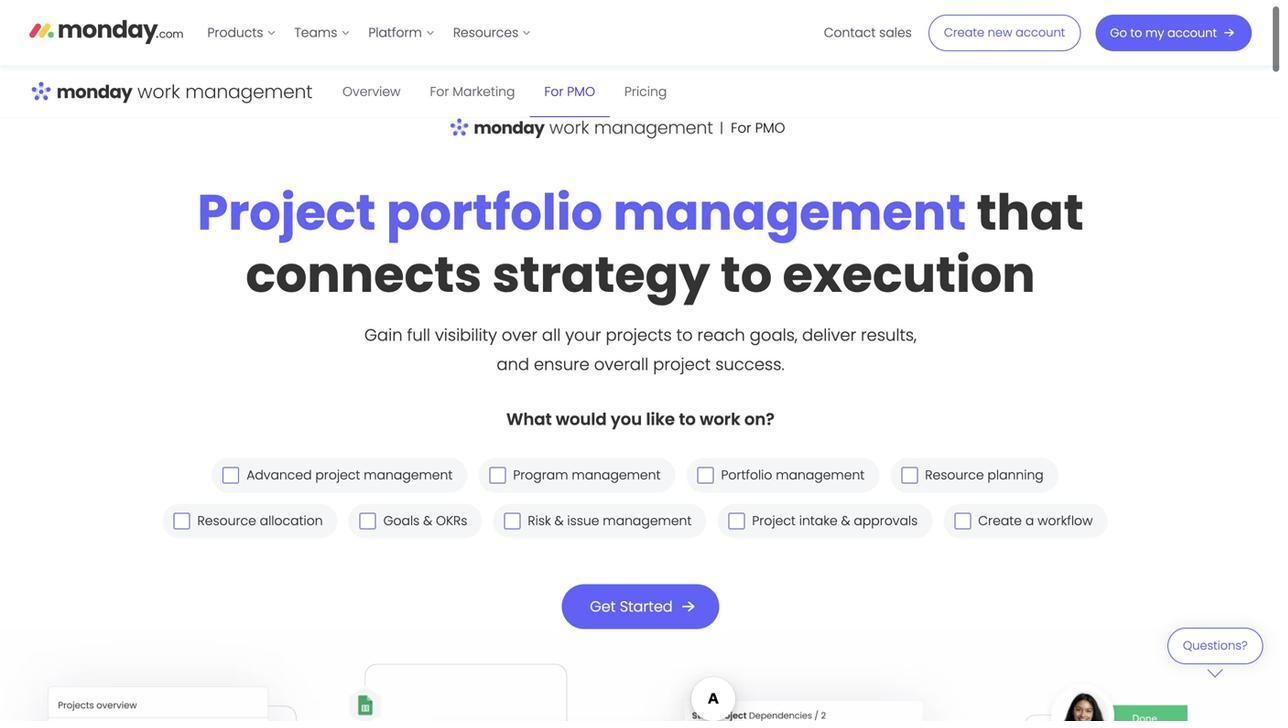 Task type: vqa. For each thing, say whether or not it's contained in the screenshot.
the create related to Create a workflow
yes



Task type: describe. For each thing, give the bounding box(es) containing it.
contact sales button
[[815, 18, 921, 48]]

gain
[[364, 324, 403, 347]]

that connects strategy to execution
[[246, 178, 1084, 309]]

project intake & approvals
[[752, 512, 918, 530]]

connects
[[246, 240, 482, 309]]

1 horizontal spatial account
[[1168, 25, 1217, 41]]

resource planning button
[[891, 458, 1059, 493]]

program
[[513, 467, 568, 484]]

overall
[[594, 353, 649, 376]]

would
[[556, 408, 607, 431]]

advanced project management
[[247, 467, 453, 484]]

for marketing
[[430, 83, 515, 101]]

goals,
[[750, 324, 798, 347]]

for pmo
[[545, 83, 595, 101]]

3 & from the left
[[841, 512, 851, 530]]

gain full visibility over all your projects to reach goals, deliver results, and ensure overall project success.
[[364, 324, 917, 376]]

resource allocation
[[197, 512, 323, 530]]

portfolio
[[721, 467, 773, 484]]

strategy
[[493, 240, 710, 309]]

visibility
[[435, 324, 497, 347]]

resource allocation button
[[163, 504, 338, 539]]

contact sales
[[824, 24, 912, 42]]

teams link
[[285, 18, 359, 48]]

pricing
[[625, 83, 667, 101]]

for pmo link
[[530, 67, 610, 117]]

resource planning
[[926, 467, 1044, 484]]

0 horizontal spatial account
[[1016, 24, 1066, 41]]

create new account button
[[929, 15, 1081, 51]]

started
[[620, 597, 673, 617]]

questions?
[[1183, 638, 1248, 655]]

products link
[[198, 18, 285, 48]]

management inside 'button'
[[776, 467, 865, 484]]

advanced project management button
[[212, 458, 468, 493]]

over
[[502, 324, 538, 347]]

teams
[[294, 24, 337, 42]]

to right like
[[679, 408, 696, 431]]

your
[[565, 324, 601, 347]]

work
[[700, 408, 741, 431]]

platform link
[[359, 18, 444, 48]]

deliver
[[802, 324, 857, 347]]

products
[[207, 24, 263, 42]]

goals
[[383, 512, 420, 530]]

goals & okrs button
[[349, 504, 482, 539]]

you
[[611, 408, 642, 431]]

monday.com logo image
[[29, 12, 184, 50]]

success.
[[716, 353, 785, 376]]

resource for resource planning
[[926, 467, 984, 484]]

get
[[590, 597, 616, 617]]

for for for pmo
[[545, 83, 564, 101]]

planning
[[988, 467, 1044, 484]]

intake
[[799, 512, 838, 530]]

for for for marketing
[[430, 83, 449, 101]]

& for risk
[[555, 512, 564, 530]]

pmo
[[567, 83, 595, 101]]

goals & okrs
[[383, 512, 468, 530]]

platform
[[369, 24, 422, 42]]

go to my account button
[[1096, 15, 1252, 51]]

project portfolio management
[[197, 178, 977, 247]]

get started button
[[562, 585, 720, 630]]

go to my account
[[1111, 25, 1217, 41]]

go
[[1111, 25, 1128, 41]]

& for goals
[[423, 512, 433, 530]]

all
[[542, 324, 561, 347]]

create a workflow button
[[944, 504, 1108, 539]]

that
[[977, 178, 1084, 247]]



Task type: locate. For each thing, give the bounding box(es) containing it.
execution
[[783, 240, 1036, 309]]

create left new at the right of page
[[944, 24, 985, 41]]

marketing
[[453, 83, 515, 101]]

questions? button
[[1168, 628, 1264, 678]]

1 horizontal spatial project
[[653, 353, 711, 376]]

logo for pmo image
[[449, 104, 833, 152]]

2 horizontal spatial &
[[841, 512, 851, 530]]

1 horizontal spatial project
[[752, 512, 796, 530]]

overview link
[[328, 67, 415, 117]]

0 horizontal spatial project
[[197, 178, 376, 247]]

create
[[944, 24, 985, 41], [979, 512, 1022, 530]]

project
[[653, 353, 711, 376], [315, 467, 360, 484]]

project intake & approvals button
[[718, 504, 933, 539]]

1 for from the left
[[430, 83, 449, 101]]

approvals
[[854, 512, 918, 530]]

1 vertical spatial project
[[315, 467, 360, 484]]

resource inside button
[[197, 512, 256, 530]]

portfolio management
[[721, 467, 865, 484]]

project for project intake & approvals
[[752, 512, 796, 530]]

sales
[[880, 24, 912, 42]]

create left a
[[979, 512, 1022, 530]]

what would you like to work on?
[[507, 408, 775, 431]]

2 & from the left
[[555, 512, 564, 530]]

risk & issue management
[[528, 512, 692, 530]]

okrs
[[436, 512, 468, 530]]

contact
[[824, 24, 876, 42]]

new
[[988, 24, 1013, 41]]

advanced
[[247, 467, 312, 484]]

to inside gain full visibility over all your projects to reach goals, deliver results, and ensure overall project success.
[[677, 324, 693, 347]]

0 vertical spatial project
[[197, 178, 376, 247]]

create for create new account
[[944, 24, 985, 41]]

like
[[646, 408, 675, 431]]

project for project portfolio management
[[197, 178, 376, 247]]

list
[[198, 0, 541, 66]]

ensure
[[534, 353, 590, 376]]

what
[[507, 408, 552, 431]]

issue
[[567, 512, 600, 530]]

project inside project intake & approvals button
[[752, 512, 796, 530]]

resource for resource allocation
[[197, 512, 256, 530]]

program management
[[513, 467, 661, 484]]

project inside advanced project management button
[[315, 467, 360, 484]]

for marketing link
[[415, 67, 530, 117]]

& right risk
[[555, 512, 564, 530]]

0 vertical spatial create
[[944, 24, 985, 41]]

project inside gain full visibility over all your projects to reach goals, deliver results, and ensure overall project success.
[[653, 353, 711, 376]]

to
[[1131, 25, 1143, 41], [721, 240, 772, 309], [677, 324, 693, 347], [679, 408, 696, 431]]

portfolio management button
[[687, 458, 880, 493]]

0 horizontal spatial &
[[423, 512, 433, 530]]

projects
[[606, 324, 672, 347]]

create for create a workflow
[[979, 512, 1022, 530]]

1 vertical spatial project
[[752, 512, 796, 530]]

portfolio
[[386, 178, 603, 247]]

project down reach
[[653, 353, 711, 376]]

management
[[613, 178, 967, 247], [364, 467, 453, 484], [572, 467, 661, 484], [776, 467, 865, 484], [603, 512, 692, 530]]

to inside that connects strategy to execution
[[721, 240, 772, 309]]

monday.com work management image
[[29, 67, 313, 118]]

a
[[1026, 512, 1035, 530]]

program management button
[[479, 458, 676, 493]]

1 & from the left
[[423, 512, 433, 530]]

resource left planning
[[926, 467, 984, 484]]

project right advanced
[[315, 467, 360, 484]]

resource left the allocation
[[197, 512, 256, 530]]

account right the my
[[1168, 25, 1217, 41]]

1 vertical spatial create
[[979, 512, 1022, 530]]

main element
[[198, 0, 1252, 66]]

and
[[497, 353, 530, 376]]

to inside button
[[1131, 25, 1143, 41]]

for left marketing
[[430, 83, 449, 101]]

get started
[[590, 597, 673, 617]]

risk & issue management button
[[493, 504, 707, 539]]

on?
[[745, 408, 775, 431]]

to up reach
[[721, 240, 772, 309]]

1 vertical spatial resource
[[197, 512, 256, 530]]

resource inside button
[[926, 467, 984, 484]]

create inside main element
[[944, 24, 985, 41]]

resource
[[926, 467, 984, 484], [197, 512, 256, 530]]

list containing products
[[198, 0, 541, 66]]

risk
[[528, 512, 551, 530]]

0 horizontal spatial resource
[[197, 512, 256, 530]]

to right go
[[1131, 25, 1143, 41]]

for left pmo
[[545, 83, 564, 101]]

0 horizontal spatial for
[[430, 83, 449, 101]]

overview
[[343, 83, 401, 101]]

& right intake
[[841, 512, 851, 530]]

results,
[[861, 324, 917, 347]]

project
[[197, 178, 376, 247], [752, 512, 796, 530]]

resources
[[453, 24, 519, 42]]

0 vertical spatial project
[[653, 353, 711, 376]]

resources link
[[444, 18, 541, 48]]

account right new at the right of page
[[1016, 24, 1066, 41]]

for
[[430, 83, 449, 101], [545, 83, 564, 101]]

1 horizontal spatial &
[[555, 512, 564, 530]]

1 horizontal spatial for
[[545, 83, 564, 101]]

& left okrs
[[423, 512, 433, 530]]

my
[[1146, 25, 1165, 41]]

full
[[407, 324, 431, 347]]

to left reach
[[677, 324, 693, 347]]

reach
[[698, 324, 746, 347]]

2 for from the left
[[545, 83, 564, 101]]

management inside 'button'
[[572, 467, 661, 484]]

1 horizontal spatial resource
[[926, 467, 984, 484]]

0 horizontal spatial project
[[315, 467, 360, 484]]

&
[[423, 512, 433, 530], [555, 512, 564, 530], [841, 512, 851, 530]]

workflow
[[1038, 512, 1093, 530]]

create a workflow
[[979, 512, 1093, 530]]

pricing link
[[610, 67, 682, 117]]

0 vertical spatial resource
[[926, 467, 984, 484]]

allocation
[[260, 512, 323, 530]]

account
[[1016, 24, 1066, 41], [1168, 25, 1217, 41]]

create new account
[[944, 24, 1066, 41]]



